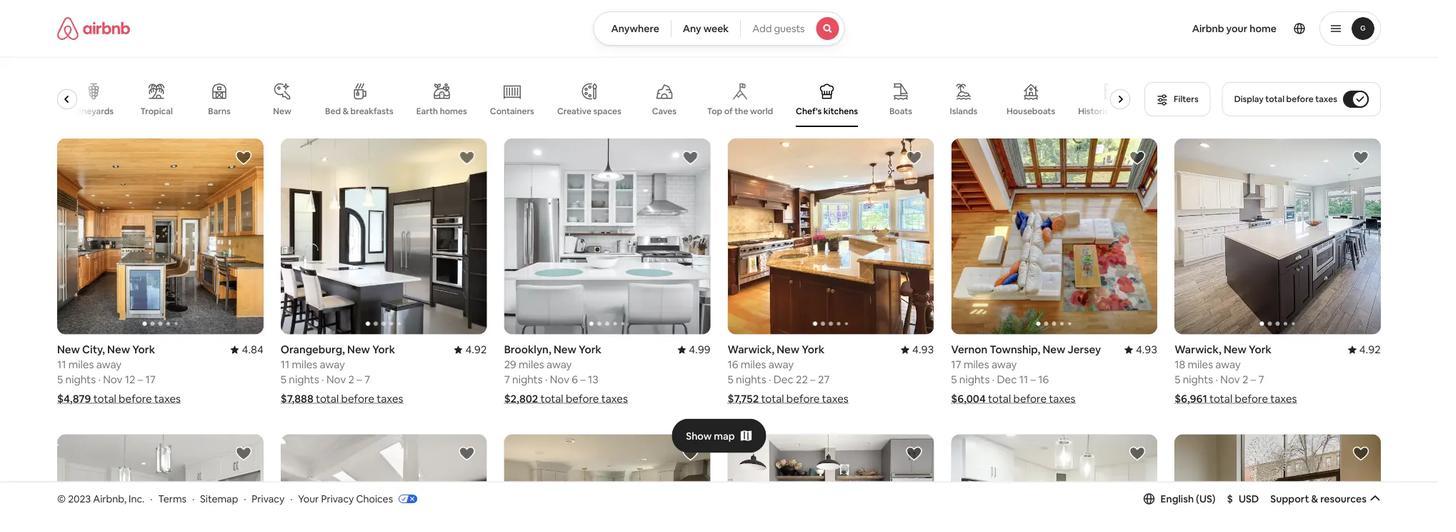 Task type: vqa. For each thing, say whether or not it's contained in the screenshot.


Task type: locate. For each thing, give the bounding box(es) containing it.
0 horizontal spatial dec
[[774, 373, 794, 387]]

nights up the $6,961
[[1183, 373, 1214, 387]]

nights up the $6,004 at the right bottom
[[960, 373, 990, 387]]

0 horizontal spatial warwick,
[[728, 343, 775, 357]]

chef's kitchens
[[796, 106, 858, 117]]

warwick, new york 16 miles away 5 nights · dec 22 – 27 $7,752 total before taxes
[[728, 343, 849, 406]]

nights inside orangeburg, new york 11 miles away 5 nights · nov 2 – 7 $7,888 total before taxes
[[289, 373, 319, 387]]

0 horizontal spatial 4.92
[[466, 343, 487, 357]]

warwick,
[[728, 343, 775, 357], [1175, 343, 1222, 357]]

17 inside new city, new york 11 miles away 5 nights · nov 12 – 17 $4,879 total before taxes
[[145, 373, 156, 387]]

miles down brooklyn,
[[519, 358, 544, 372]]

homes for earth homes
[[440, 106, 467, 117]]

4 – from the left
[[580, 373, 586, 387]]

5 miles from the left
[[964, 358, 989, 372]]

dec down township,
[[997, 373, 1017, 387]]

– for brooklyn, new york 29 miles away 7 nights · nov 6 – 13 $2,802 total before taxes
[[580, 373, 586, 387]]

1 horizontal spatial dec
[[997, 373, 1017, 387]]

miles inside vernon township, new jersey 17 miles away 5 nights · dec 11 – 16 $6,004 total before taxes
[[964, 358, 989, 372]]

away for brooklyn, new york 29 miles away 7 nights · nov 6 – 13 $2,802 total before taxes
[[547, 358, 572, 372]]

york inside warwick, new york 16 miles away 5 nights · dec 22 – 27 $7,752 total before taxes
[[802, 343, 825, 357]]

· inside brooklyn, new york 29 miles away 7 nights · nov 6 – 13 $2,802 total before taxes
[[545, 373, 548, 387]]

1 horizontal spatial 16
[[1039, 373, 1049, 387]]

chef's
[[796, 106, 822, 117]]

total right "$2,802"
[[541, 392, 564, 406]]

1 horizontal spatial 4.93
[[1136, 343, 1158, 357]]

taxes inside brooklyn, new york 29 miles away 7 nights · nov 6 – 13 $2,802 total before taxes
[[601, 392, 628, 406]]

add to wishlist: orangeburg, new york image
[[459, 149, 476, 167]]

0 horizontal spatial add to wishlist: brooklyn, new york image
[[682, 149, 699, 167]]

display total before taxes button
[[1222, 82, 1381, 116]]

None search field
[[593, 11, 845, 46]]

$7,752
[[728, 392, 759, 406]]

add
[[753, 22, 772, 35]]

4 nov from the left
[[1221, 373, 1240, 387]]

& for breakfasts
[[343, 106, 349, 117]]

new inside vernon township, new jersey 17 miles away 5 nights · dec 11 – 16 $6,004 total before taxes
[[1043, 343, 1066, 357]]

5 down 18
[[1175, 373, 1181, 387]]

jersey
[[1068, 343, 1101, 357]]

4 york from the left
[[579, 343, 602, 357]]

nights up "$2,802"
[[512, 373, 543, 387]]

miles inside brooklyn, new york 29 miles away 7 nights · nov 6 – 13 $2,802 total before taxes
[[519, 358, 544, 372]]

· inside new city, new york 11 miles away 5 nights · nov 12 – 17 $4,879 total before taxes
[[98, 373, 101, 387]]

dec left 22
[[774, 373, 794, 387]]

2 add to wishlist: warwick, new york image from the left
[[1353, 149, 1370, 167]]

vernon
[[951, 343, 988, 357]]

homes right historical
[[1119, 106, 1146, 117]]

4.92 out of 5 average rating image
[[1348, 343, 1381, 357]]

13
[[588, 373, 599, 387]]

1 4.93 from the left
[[913, 343, 934, 357]]

5 for orangeburg, new york 11 miles away 5 nights · nov 2 – 7 $7,888 total before taxes
[[281, 373, 287, 387]]

before inside button
[[1287, 94, 1314, 105]]

5 york from the left
[[1249, 343, 1272, 357]]

taxes inside warwick, new york 18 miles away 5 nights · nov 2 – 7 $6,961 total before taxes
[[1271, 392, 1297, 406]]

1 7 from the left
[[365, 373, 370, 387]]

before
[[1287, 94, 1314, 105], [119, 392, 152, 406], [787, 392, 820, 406], [341, 392, 374, 406], [566, 392, 599, 406], [1014, 392, 1047, 406], [1235, 392, 1268, 406]]

1 horizontal spatial 2
[[1243, 373, 1249, 387]]

1 horizontal spatial privacy
[[321, 493, 354, 506]]

3 – from the left
[[357, 373, 362, 387]]

0 horizontal spatial 16
[[728, 358, 739, 372]]

5 up $4,879
[[57, 373, 63, 387]]

7 inside orangeburg, new york 11 miles away 5 nights · nov 2 – 7 $7,888 total before taxes
[[365, 373, 370, 387]]

1 miles from the left
[[68, 358, 94, 372]]

guests
[[774, 22, 805, 35]]

1 horizontal spatial 17
[[951, 358, 962, 372]]

17 down vernon
[[951, 358, 962, 372]]

2 york from the left
[[802, 343, 825, 357]]

11 down township,
[[1020, 373, 1028, 387]]

english
[[1161, 493, 1194, 506]]

total right the $6,961
[[1210, 392, 1233, 406]]

4.84 out of 5 average rating image
[[231, 343, 264, 357]]

0 vertical spatial 16
[[728, 358, 739, 372]]

– for warwick, new york 16 miles away 5 nights · dec 22 – 27 $7,752 total before taxes
[[810, 373, 816, 387]]

4 away from the left
[[547, 358, 572, 372]]

5 – from the left
[[1031, 373, 1036, 387]]

york
[[132, 343, 155, 357], [802, 343, 825, 357], [372, 343, 395, 357], [579, 343, 602, 357], [1249, 343, 1272, 357]]

1 vertical spatial &
[[1312, 493, 1319, 506]]

york inside new city, new york 11 miles away 5 nights · nov 12 – 17 $4,879 total before taxes
[[132, 343, 155, 357]]

before down township,
[[1014, 392, 1047, 406]]

6 away from the left
[[1216, 358, 1241, 372]]

0 horizontal spatial &
[[343, 106, 349, 117]]

&
[[343, 106, 349, 117], [1312, 493, 1319, 506]]

3 york from the left
[[372, 343, 395, 357]]

your
[[298, 493, 319, 506]]

add guests
[[753, 22, 805, 35]]

nights inside brooklyn, new york 29 miles away 7 nights · nov 6 – 13 $2,802 total before taxes
[[512, 373, 543, 387]]

2 dec from the left
[[997, 373, 1017, 387]]

add to wishlist: brooklyn, new york image
[[682, 149, 699, 167], [906, 445, 923, 463]]

$4,879
[[57, 392, 91, 406]]

warwick, for 16
[[728, 343, 775, 357]]

miles
[[68, 358, 94, 372], [741, 358, 766, 372], [292, 358, 317, 372], [519, 358, 544, 372], [964, 358, 989, 372], [1188, 358, 1213, 372]]

miles inside warwick, new york 18 miles away 5 nights · nov 2 – 7 $6,961 total before taxes
[[1188, 358, 1213, 372]]

before down 22
[[787, 392, 820, 406]]

1 dec from the left
[[774, 373, 794, 387]]

5
[[57, 373, 63, 387], [728, 373, 734, 387], [281, 373, 287, 387], [951, 373, 957, 387], [1175, 373, 1181, 387]]

4.92 for warwick, new york 18 miles away 5 nights · nov 2 – 7 $6,961 total before taxes
[[1360, 343, 1381, 357]]

6 – from the left
[[1251, 373, 1256, 387]]

add to wishlist: bedford, new york image
[[682, 445, 699, 463]]

new inside warwick, new york 18 miles away 5 nights · nov 2 – 7 $6,961 total before taxes
[[1224, 343, 1247, 357]]

3 nights from the left
[[289, 373, 319, 387]]

0 horizontal spatial 2
[[348, 373, 354, 387]]

· inside vernon township, new jersey 17 miles away 5 nights · dec 11 – 16 $6,004 total before taxes
[[992, 373, 995, 387]]

miles right 18
[[1188, 358, 1213, 372]]

16 up $7,752
[[728, 358, 739, 372]]

away inside orangeburg, new york 11 miles away 5 nights · nov 2 – 7 $7,888 total before taxes
[[320, 358, 345, 372]]

0 horizontal spatial 11
[[57, 358, 66, 372]]

1 5 from the left
[[57, 373, 63, 387]]

nights up $7,752
[[736, 373, 766, 387]]

your privacy choices link
[[298, 493, 417, 507]]

away inside brooklyn, new york 29 miles away 7 nights · nov 6 – 13 $2,802 total before taxes
[[547, 358, 572, 372]]

support & resources
[[1271, 493, 1367, 506]]

privacy
[[252, 493, 285, 506], [321, 493, 354, 506]]

16 down township,
[[1039, 373, 1049, 387]]

11 down orangeburg,
[[281, 358, 290, 372]]

york inside warwick, new york 18 miles away 5 nights · nov 2 – 7 $6,961 total before taxes
[[1249, 343, 1272, 357]]

1 horizontal spatial add to wishlist: warwick, new york image
[[1353, 149, 1370, 167]]

4.93 for vernon township, new jersey 17 miles away 5 nights · dec 11 – 16 $6,004 total before taxes
[[1136, 343, 1158, 357]]

0 vertical spatial 17
[[951, 358, 962, 372]]

before inside warwick, new york 16 miles away 5 nights · dec 22 – 27 $7,752 total before taxes
[[787, 392, 820, 406]]

usd
[[1239, 493, 1259, 506]]

top
[[707, 106, 723, 117]]

islands
[[950, 106, 978, 117]]

2 nights from the left
[[736, 373, 766, 387]]

5 inside warwick, new york 16 miles away 5 nights · dec 22 – 27 $7,752 total before taxes
[[728, 373, 734, 387]]

nights for brooklyn, new york 29 miles away 7 nights · nov 6 – 13 $2,802 total before taxes
[[512, 373, 543, 387]]

17
[[951, 358, 962, 372], [145, 373, 156, 387]]

7 for 11 miles away
[[365, 373, 370, 387]]

2 warwick, from the left
[[1175, 343, 1222, 357]]

4.93
[[913, 343, 934, 357], [1136, 343, 1158, 357]]

1 horizontal spatial add to wishlist: brooklyn, new york image
[[906, 445, 923, 463]]

2 2 from the left
[[1243, 373, 1249, 387]]

miles down vernon
[[964, 358, 989, 372]]

11
[[57, 358, 66, 372], [281, 358, 290, 372], [1020, 373, 1028, 387]]

historical
[[1078, 106, 1117, 117]]

away
[[96, 358, 122, 372], [769, 358, 794, 372], [320, 358, 345, 372], [547, 358, 572, 372], [992, 358, 1017, 372], [1216, 358, 1241, 372]]

before right display
[[1287, 94, 1314, 105]]

5 up the $6,004 at the right bottom
[[951, 373, 957, 387]]

before down 12
[[119, 392, 152, 406]]

1 vertical spatial 16
[[1039, 373, 1049, 387]]

before inside brooklyn, new york 29 miles away 7 nights · nov 6 – 13 $2,802 total before taxes
[[566, 392, 599, 406]]

map
[[714, 430, 735, 443]]

nov inside brooklyn, new york 29 miles away 7 nights · nov 6 – 13 $2,802 total before taxes
[[550, 373, 570, 387]]

5 inside orangeburg, new york 11 miles away 5 nights · nov 2 – 7 $7,888 total before taxes
[[281, 373, 287, 387]]

$7,888
[[281, 392, 314, 406]]

1 horizontal spatial &
[[1312, 493, 1319, 506]]

2 4.92 from the left
[[1360, 343, 1381, 357]]

0 horizontal spatial homes
[[440, 106, 467, 117]]

7 for 18 miles away
[[1259, 373, 1265, 387]]

taxes inside vernon township, new jersey 17 miles away 5 nights · dec 11 – 16 $6,004 total before taxes
[[1049, 392, 1076, 406]]

nov inside orangeburg, new york 11 miles away 5 nights · nov 2 – 7 $7,888 total before taxes
[[327, 373, 346, 387]]

1 vertical spatial add to wishlist: brooklyn, new york image
[[906, 445, 923, 463]]

1 horizontal spatial homes
[[1119, 106, 1146, 117]]

5 nights from the left
[[960, 373, 990, 387]]

1 horizontal spatial warwick,
[[1175, 343, 1222, 357]]

homes right earth
[[440, 106, 467, 117]]

4.92
[[466, 343, 487, 357], [1360, 343, 1381, 357]]

1 nights from the left
[[65, 373, 96, 387]]

earth
[[416, 106, 438, 117]]

2 inside warwick, new york 18 miles away 5 nights · nov 2 – 7 $6,961 total before taxes
[[1243, 373, 1249, 387]]

– inside brooklyn, new york 29 miles away 7 nights · nov 6 – 13 $2,802 total before taxes
[[580, 373, 586, 387]]

taxes inside new city, new york 11 miles away 5 nights · nov 12 – 17 $4,879 total before taxes
[[154, 392, 181, 406]]

16 inside warwick, new york 16 miles away 5 nights · dec 22 – 27 $7,752 total before taxes
[[728, 358, 739, 372]]

group
[[57, 71, 1146, 127], [57, 139, 264, 335], [281, 139, 487, 335], [504, 139, 711, 335], [728, 139, 934, 335], [951, 139, 1158, 335], [1175, 139, 1381, 335], [57, 435, 264, 517], [281, 435, 487, 517], [504, 435, 711, 517], [728, 435, 934, 517], [951, 435, 1158, 517], [1175, 435, 1381, 517]]

2 horizontal spatial 7
[[1259, 373, 1265, 387]]

miles down orangeburg,
[[292, 358, 317, 372]]

2 4.93 from the left
[[1136, 343, 1158, 357]]

taxes inside orangeburg, new york 11 miles away 5 nights · nov 2 – 7 $7,888 total before taxes
[[377, 392, 403, 406]]

miles up $7,752
[[741, 358, 766, 372]]

1 4.92 from the left
[[466, 343, 487, 357]]

– inside warwick, new york 16 miles away 5 nights · dec 22 – 27 $7,752 total before taxes
[[810, 373, 816, 387]]

warwick, up $7,752
[[728, 343, 775, 357]]

5 up $7,888
[[281, 373, 287, 387]]

nights inside warwick, new york 18 miles away 5 nights · nov 2 – 7 $6,961 total before taxes
[[1183, 373, 1214, 387]]

7
[[365, 373, 370, 387], [504, 373, 510, 387], [1259, 373, 1265, 387]]

2 miles from the left
[[741, 358, 766, 372]]

nights inside warwick, new york 16 miles away 5 nights · dec 22 – 27 $7,752 total before taxes
[[736, 373, 766, 387]]

add to wishlist: new york, new york image
[[1353, 445, 1370, 463]]

york for orangeburg, new york 11 miles away 5 nights · nov 2 – 7 $7,888 total before taxes
[[372, 343, 395, 357]]

york inside brooklyn, new york 29 miles away 7 nights · nov 6 – 13 $2,802 total before taxes
[[579, 343, 602, 357]]

nov inside warwick, new york 18 miles away 5 nights · nov 2 – 7 $6,961 total before taxes
[[1221, 373, 1240, 387]]

before right $7,888
[[341, 392, 374, 406]]

warwick, inside warwick, new york 16 miles away 5 nights · dec 22 – 27 $7,752 total before taxes
[[728, 343, 775, 357]]

your
[[1227, 22, 1248, 35]]

boats
[[890, 106, 913, 117]]

york for warwick, new york 16 miles away 5 nights · dec 22 – 27 $7,752 total before taxes
[[802, 343, 825, 357]]

$6,961
[[1175, 392, 1208, 406]]

3 nov from the left
[[550, 373, 570, 387]]

miles down city,
[[68, 358, 94, 372]]

– inside orangeburg, new york 11 miles away 5 nights · nov 2 – 7 $7,888 total before taxes
[[357, 373, 362, 387]]

2 inside orangeburg, new york 11 miles away 5 nights · nov 2 – 7 $7,888 total before taxes
[[348, 373, 354, 387]]

warwick, inside warwick, new york 18 miles away 5 nights · nov 2 – 7 $6,961 total before taxes
[[1175, 343, 1222, 357]]

york inside orangeburg, new york 11 miles away 5 nights · nov 2 – 7 $7,888 total before taxes
[[372, 343, 395, 357]]

1 away from the left
[[96, 358, 122, 372]]

3 miles from the left
[[292, 358, 317, 372]]

· inside orangeburg, new york 11 miles away 5 nights · nov 2 – 7 $7,888 total before taxes
[[322, 373, 324, 387]]

1 2 from the left
[[348, 373, 354, 387]]

0 vertical spatial &
[[343, 106, 349, 117]]

1 horizontal spatial 11
[[281, 358, 290, 372]]

city,
[[82, 343, 105, 357]]

& right bed
[[343, 106, 349, 117]]

4 miles from the left
[[519, 358, 544, 372]]

nights
[[65, 373, 96, 387], [736, 373, 766, 387], [289, 373, 319, 387], [512, 373, 543, 387], [960, 373, 990, 387], [1183, 373, 1214, 387]]

1 warwick, from the left
[[728, 343, 775, 357]]

7 inside warwick, new york 18 miles away 5 nights · nov 2 – 7 $6,961 total before taxes
[[1259, 373, 1265, 387]]

dec
[[774, 373, 794, 387], [997, 373, 1017, 387]]

–
[[138, 373, 143, 387], [810, 373, 816, 387], [357, 373, 362, 387], [580, 373, 586, 387], [1031, 373, 1036, 387], [1251, 373, 1256, 387]]

miles for brooklyn, new york 29 miles away 7 nights · nov 6 – 13 $2,802 total before taxes
[[519, 358, 544, 372]]

nights for orangeburg, new york 11 miles away 5 nights · nov 2 – 7 $7,888 total before taxes
[[289, 373, 319, 387]]

4 nights from the left
[[512, 373, 543, 387]]

1 nov from the left
[[103, 373, 123, 387]]

6 nights from the left
[[1183, 373, 1214, 387]]

airbnb your home
[[1192, 22, 1277, 35]]

5 5 from the left
[[1175, 373, 1181, 387]]

4.84
[[242, 343, 264, 357]]

total inside warwick, new york 18 miles away 5 nights · nov 2 – 7 $6,961 total before taxes
[[1210, 392, 1233, 406]]

total right $7,888
[[316, 392, 339, 406]]

1 horizontal spatial 7
[[504, 373, 510, 387]]

2 7 from the left
[[504, 373, 510, 387]]

nov inside new city, new york 11 miles away 5 nights · nov 12 – 17 $4,879 total before taxes
[[103, 373, 123, 387]]

add to wishlist: warwick, new york image
[[906, 149, 923, 167], [1353, 149, 1370, 167]]

11 up $4,879
[[57, 358, 66, 372]]

3 7 from the left
[[1259, 373, 1265, 387]]

before down 6
[[566, 392, 599, 406]]

new inside group
[[273, 106, 291, 117]]

taxes
[[1316, 94, 1338, 105], [154, 392, 181, 406], [822, 392, 849, 406], [377, 392, 403, 406], [601, 392, 628, 406], [1049, 392, 1076, 406], [1271, 392, 1297, 406]]

warwick, up 18
[[1175, 343, 1222, 357]]

before inside orangeburg, new york 11 miles away 5 nights · nov 2 – 7 $7,888 total before taxes
[[341, 392, 374, 406]]

before inside vernon township, new jersey 17 miles away 5 nights · dec 11 – 16 $6,004 total before taxes
[[1014, 392, 1047, 406]]

4.99 out of 5 average rating image
[[678, 343, 711, 357]]

17 right 12
[[145, 373, 156, 387]]

away inside warwick, new york 18 miles away 5 nights · nov 2 – 7 $6,961 total before taxes
[[1216, 358, 1241, 372]]

miles inside orangeburg, new york 11 miles away 5 nights · nov 2 – 7 $7,888 total before taxes
[[292, 358, 317, 372]]

total right $7,752
[[761, 392, 784, 406]]

terms
[[158, 493, 187, 506]]

privacy right the your
[[321, 493, 354, 506]]

4.93 right jersey
[[1136, 343, 1158, 357]]

& inside group
[[343, 106, 349, 117]]

3 away from the left
[[320, 358, 345, 372]]

1 – from the left
[[138, 373, 143, 387]]

nights up $7,888
[[289, 373, 319, 387]]

2 5 from the left
[[728, 373, 734, 387]]

barns
[[208, 106, 231, 117]]

0 horizontal spatial add to wishlist: warwick, new york image
[[906, 149, 923, 167]]

terms · sitemap · privacy ·
[[158, 493, 293, 506]]

of
[[724, 106, 733, 117]]

2
[[348, 373, 354, 387], [1243, 373, 1249, 387]]

1 vertical spatial 17
[[145, 373, 156, 387]]

total right the $6,004 at the right bottom
[[988, 392, 1011, 406]]

houseboats
[[1007, 106, 1056, 117]]

0 horizontal spatial 17
[[145, 373, 156, 387]]

show
[[686, 430, 712, 443]]

11 inside orangeburg, new york 11 miles away 5 nights · nov 2 – 7 $7,888 total before taxes
[[281, 358, 290, 372]]

total right display
[[1266, 94, 1285, 105]]

inc.
[[129, 493, 145, 506]]

add to wishlist: vernon township, new jersey image
[[1129, 149, 1146, 167]]

1 horizontal spatial 4.92
[[1360, 343, 1381, 357]]

– inside vernon township, new jersey 17 miles away 5 nights · dec 11 – 16 $6,004 total before taxes
[[1031, 373, 1036, 387]]

4.92 for orangeburg, new york 11 miles away 5 nights · nov 2 – 7 $7,888 total before taxes
[[466, 343, 487, 357]]

0 horizontal spatial privacy
[[252, 493, 285, 506]]

total inside warwick, new york 16 miles away 5 nights · dec 22 – 27 $7,752 total before taxes
[[761, 392, 784, 406]]

$2,802
[[504, 392, 538, 406]]

– inside warwick, new york 18 miles away 5 nights · nov 2 – 7 $6,961 total before taxes
[[1251, 373, 1256, 387]]

before right the $6,961
[[1235, 392, 1268, 406]]

total right $4,879
[[93, 392, 116, 406]]

5 up $7,752
[[728, 373, 734, 387]]

& right support
[[1312, 493, 1319, 506]]

total inside new city, new york 11 miles away 5 nights · nov 12 – 17 $4,879 total before taxes
[[93, 392, 116, 406]]

2 – from the left
[[810, 373, 816, 387]]

5 away from the left
[[992, 358, 1017, 372]]

kitchens
[[824, 106, 858, 117]]

2 horizontal spatial 11
[[1020, 373, 1028, 387]]

nights for warwick, new york 16 miles away 5 nights · dec 22 – 27 $7,752 total before taxes
[[736, 373, 766, 387]]

total inside orangeburg, new york 11 miles away 5 nights · nov 2 – 7 $7,888 total before taxes
[[316, 392, 339, 406]]

filters button
[[1145, 82, 1211, 116]]

away inside warwick, new york 16 miles away 5 nights · dec 22 – 27 $7,752 total before taxes
[[769, 358, 794, 372]]

privacy left the your
[[252, 493, 285, 506]]

0 horizontal spatial 4.93
[[913, 343, 934, 357]]

1 add to wishlist: warwick, new york image from the left
[[906, 149, 923, 167]]

miles for orangeburg, new york 11 miles away 5 nights · nov 2 – 7 $7,888 total before taxes
[[292, 358, 317, 372]]

earth homes
[[416, 106, 467, 117]]

5 inside vernon township, new jersey 17 miles away 5 nights · dec 11 – 16 $6,004 total before taxes
[[951, 373, 957, 387]]

2 away from the left
[[769, 358, 794, 372]]

filters
[[1174, 94, 1199, 105]]

4 5 from the left
[[951, 373, 957, 387]]

5 inside warwick, new york 18 miles away 5 nights · nov 2 – 7 $6,961 total before taxes
[[1175, 373, 1181, 387]]

4.93 left vernon
[[913, 343, 934, 357]]

orangeburg, new york 11 miles away 5 nights · nov 2 – 7 $7,888 total before taxes
[[281, 343, 403, 406]]

homes
[[1119, 106, 1146, 117], [440, 106, 467, 117]]

dec inside vernon township, new jersey 17 miles away 5 nights · dec 11 – 16 $6,004 total before taxes
[[997, 373, 1017, 387]]

total inside display total before taxes button
[[1266, 94, 1285, 105]]

0 horizontal spatial 7
[[365, 373, 370, 387]]

2 nov from the left
[[327, 373, 346, 387]]

16 inside vernon township, new jersey 17 miles away 5 nights · dec 11 – 16 $6,004 total before taxes
[[1039, 373, 1049, 387]]

nights up $4,879
[[65, 373, 96, 387]]

1 york from the left
[[132, 343, 155, 357]]

6 miles from the left
[[1188, 358, 1213, 372]]

3 5 from the left
[[281, 373, 287, 387]]

miles inside warwick, new york 16 miles away 5 nights · dec 22 – 27 $7,752 total before taxes
[[741, 358, 766, 372]]



Task type: describe. For each thing, give the bounding box(es) containing it.
nights inside new city, new york 11 miles away 5 nights · nov 12 – 17 $4,879 total before taxes
[[65, 373, 96, 387]]

airbnb
[[1192, 22, 1225, 35]]

group containing houseboats
[[57, 71, 1146, 127]]

7 inside brooklyn, new york 29 miles away 7 nights · nov 6 – 13 $2,802 total before taxes
[[504, 373, 510, 387]]

sitemap
[[200, 493, 238, 506]]

choices
[[356, 493, 393, 506]]

away inside new city, new york 11 miles away 5 nights · nov 12 – 17 $4,879 total before taxes
[[96, 358, 122, 372]]

– for orangeburg, new york 11 miles away 5 nights · nov 2 – 7 $7,888 total before taxes
[[357, 373, 362, 387]]

york for brooklyn, new york 29 miles away 7 nights · nov 6 – 13 $2,802 total before taxes
[[579, 343, 602, 357]]

add to wishlist: warwick, new york image
[[459, 445, 476, 463]]

vineyards
[[74, 106, 114, 117]]

warwick, new york 18 miles away 5 nights · nov 2 – 7 $6,961 total before taxes
[[1175, 343, 1297, 406]]

$
[[1227, 493, 1233, 506]]

away for orangeburg, new york 11 miles away 5 nights · nov 2 – 7 $7,888 total before taxes
[[320, 358, 345, 372]]

add to wishlist: rye, new york image
[[235, 445, 252, 463]]

total inside brooklyn, new york 29 miles away 7 nights · nov 6 – 13 $2,802 total before taxes
[[541, 392, 564, 406]]

english (us)
[[1161, 493, 1216, 506]]

bed & breakfasts
[[325, 106, 394, 117]]

5 for warwick, new york 18 miles away 5 nights · nov 2 – 7 $6,961 total before taxes
[[1175, 373, 1181, 387]]

new inside warwick, new york 16 miles away 5 nights · dec 22 – 27 $7,752 total before taxes
[[777, 343, 800, 357]]

taxes inside button
[[1316, 94, 1338, 105]]

miles inside new city, new york 11 miles away 5 nights · nov 12 – 17 $4,879 total before taxes
[[68, 358, 94, 372]]

add to wishlist: new city, new york image
[[235, 149, 252, 167]]

support & resources button
[[1271, 493, 1381, 506]]

22
[[796, 373, 808, 387]]

29
[[504, 358, 517, 372]]

11 inside vernon township, new jersey 17 miles away 5 nights · dec 11 – 16 $6,004 total before taxes
[[1020, 373, 1028, 387]]

bed
[[325, 106, 341, 117]]

total inside vernon township, new jersey 17 miles away 5 nights · dec 11 – 16 $6,004 total before taxes
[[988, 392, 1011, 406]]

any
[[683, 22, 702, 35]]

(us)
[[1196, 493, 1216, 506]]

terms link
[[158, 493, 187, 506]]

miles for warwick, new york 18 miles away 5 nights · nov 2 – 7 $6,961 total before taxes
[[1188, 358, 1213, 372]]

privacy link
[[252, 493, 285, 506]]

english (us) button
[[1144, 493, 1216, 506]]

the
[[735, 106, 748, 117]]

airbnb,
[[93, 493, 126, 506]]

display
[[1235, 94, 1264, 105]]

tropical
[[140, 106, 173, 117]]

week
[[704, 22, 729, 35]]

top of the world
[[707, 106, 773, 117]]

brooklyn, new york 29 miles away 7 nights · nov 6 – 13 $2,802 total before taxes
[[504, 343, 628, 406]]

2 for 18 miles away
[[1243, 373, 1249, 387]]

sitemap link
[[200, 493, 238, 506]]

27
[[818, 373, 830, 387]]

away for warwick, new york 18 miles away 5 nights · nov 2 – 7 $6,961 total before taxes
[[1216, 358, 1241, 372]]

show map
[[686, 430, 735, 443]]

show map button
[[672, 419, 767, 454]]

away for warwick, new york 16 miles away 5 nights · dec 22 – 27 $7,752 total before taxes
[[769, 358, 794, 372]]

away inside vernon township, new jersey 17 miles away 5 nights · dec 11 – 16 $6,004 total before taxes
[[992, 358, 1017, 372]]

4.93 out of 5 average rating image
[[901, 343, 934, 357]]

brooklyn,
[[504, 343, 551, 357]]

17 inside vernon township, new jersey 17 miles away 5 nights · dec 11 – 16 $6,004 total before taxes
[[951, 358, 962, 372]]

$6,004
[[951, 392, 986, 406]]

breakfasts
[[351, 106, 394, 117]]

– for warwick, new york 18 miles away 5 nights · nov 2 – 7 $6,961 total before taxes
[[1251, 373, 1256, 387]]

spaces
[[593, 106, 622, 117]]

nights inside vernon township, new jersey 17 miles away 5 nights · dec 11 – 16 $6,004 total before taxes
[[960, 373, 990, 387]]

add to wishlist: warwick, new york image for 4.92
[[1353, 149, 1370, 167]]

taxes inside warwick, new york 16 miles away 5 nights · dec 22 – 27 $7,752 total before taxes
[[822, 392, 849, 406]]

add to wishlist: mamaroneck, new york image
[[1129, 445, 1146, 463]]

before inside warwick, new york 18 miles away 5 nights · nov 2 – 7 $6,961 total before taxes
[[1235, 392, 1268, 406]]

display total before taxes
[[1235, 94, 1338, 105]]

4.93 for warwick, new york 16 miles away 5 nights · dec 22 – 27 $7,752 total before taxes
[[913, 343, 934, 357]]

©
[[57, 493, 66, 506]]

resources
[[1321, 493, 1367, 506]]

– inside new city, new york 11 miles away 5 nights · nov 12 – 17 $4,879 total before taxes
[[138, 373, 143, 387]]

anywhere button
[[593, 11, 672, 46]]

township,
[[990, 343, 1041, 357]]

miles for warwick, new york 16 miles away 5 nights · dec 22 – 27 $7,752 total before taxes
[[741, 358, 766, 372]]

· inside warwick, new york 16 miles away 5 nights · dec 22 – 27 $7,752 total before taxes
[[769, 373, 771, 387]]

york for warwick, new york 18 miles away 5 nights · nov 2 – 7 $6,961 total before taxes
[[1249, 343, 1272, 357]]

world
[[750, 106, 773, 117]]

nov for 29
[[550, 373, 570, 387]]

anywhere
[[611, 22, 659, 35]]

4.93 out of 5 average rating image
[[1125, 343, 1158, 357]]

airbnb your home link
[[1184, 14, 1286, 44]]

creative
[[557, 106, 592, 117]]

12
[[125, 373, 135, 387]]

5 for warwick, new york 16 miles away 5 nights · dec 22 – 27 $7,752 total before taxes
[[728, 373, 734, 387]]

2 for 11 miles away
[[348, 373, 354, 387]]

2023
[[68, 493, 91, 506]]

new inside orangeburg, new york 11 miles away 5 nights · nov 2 – 7 $7,888 total before taxes
[[347, 343, 370, 357]]

none search field containing anywhere
[[593, 11, 845, 46]]

profile element
[[862, 0, 1381, 57]]

home
[[1250, 22, 1277, 35]]

historical homes
[[1078, 106, 1146, 117]]

1 privacy from the left
[[252, 493, 285, 506]]

5 inside new city, new york 11 miles away 5 nights · nov 12 – 17 $4,879 total before taxes
[[57, 373, 63, 387]]

nov for 18
[[1221, 373, 1240, 387]]

4.92 out of 5 average rating image
[[454, 343, 487, 357]]

orangeburg,
[[281, 343, 345, 357]]

& for resources
[[1312, 493, 1319, 506]]

warwick, for 18
[[1175, 343, 1222, 357]]

homes for historical homes
[[1119, 106, 1146, 117]]

4.99
[[689, 343, 711, 357]]

nov for 11
[[327, 373, 346, 387]]

add to wishlist: warwick, new york image for 4.93
[[906, 149, 923, 167]]

0 vertical spatial add to wishlist: brooklyn, new york image
[[682, 149, 699, 167]]

new inside brooklyn, new york 29 miles away 7 nights · nov 6 – 13 $2,802 total before taxes
[[554, 343, 577, 357]]

any week
[[683, 22, 729, 35]]

any week button
[[671, 11, 741, 46]]

before inside new city, new york 11 miles away 5 nights · nov 12 – 17 $4,879 total before taxes
[[119, 392, 152, 406]]

your privacy choices
[[298, 493, 393, 506]]

dec inside warwick, new york 16 miles away 5 nights · dec 22 – 27 $7,752 total before taxes
[[774, 373, 794, 387]]

add guests button
[[740, 11, 845, 46]]

6
[[572, 373, 578, 387]]

18
[[1175, 358, 1186, 372]]

vernon township, new jersey 17 miles away 5 nights · dec 11 – 16 $6,004 total before taxes
[[951, 343, 1101, 406]]

creative spaces
[[557, 106, 622, 117]]

· inside warwick, new york 18 miles away 5 nights · nov 2 – 7 $6,961 total before taxes
[[1216, 373, 1218, 387]]

$ usd
[[1227, 493, 1259, 506]]

containers
[[490, 106, 534, 117]]

nights for warwick, new york 18 miles away 5 nights · nov 2 – 7 $6,961 total before taxes
[[1183, 373, 1214, 387]]

new city, new york 11 miles away 5 nights · nov 12 – 17 $4,879 total before taxes
[[57, 343, 181, 406]]

2 privacy from the left
[[321, 493, 354, 506]]

11 inside new city, new york 11 miles away 5 nights · nov 12 – 17 $4,879 total before taxes
[[57, 358, 66, 372]]

© 2023 airbnb, inc. ·
[[57, 493, 153, 506]]

support
[[1271, 493, 1309, 506]]

caves
[[652, 106, 677, 117]]



